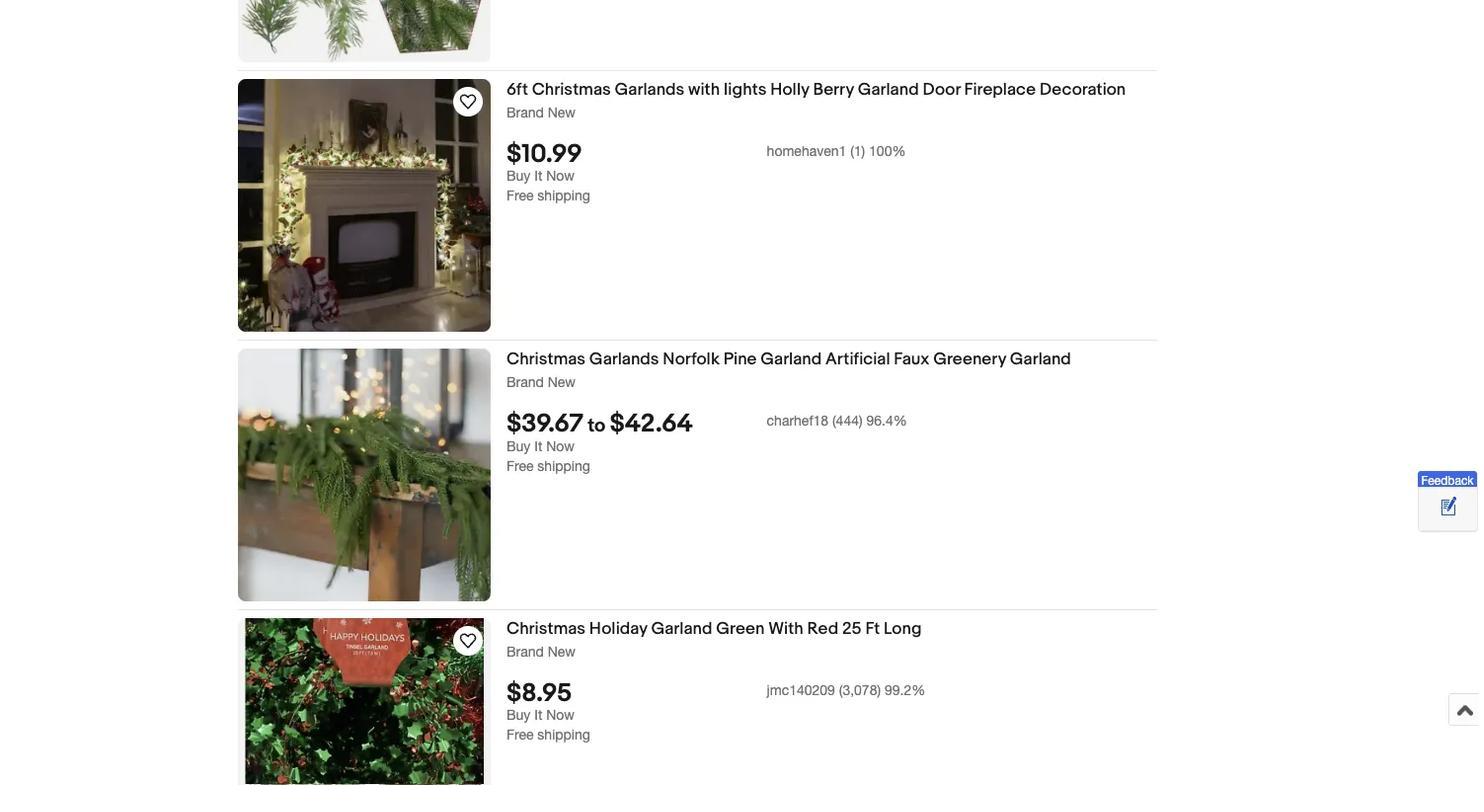 Task type: locate. For each thing, give the bounding box(es) containing it.
free down $8.95
[[507, 726, 534, 742]]

1 vertical spatial brand
[[507, 374, 544, 390]]

now for $10.99
[[546, 167, 575, 183]]

new up $10.99
[[548, 104, 576, 120]]

1 vertical spatial free
[[507, 458, 534, 474]]

1 brand from the top
[[507, 104, 544, 120]]

buy for $8.95
[[507, 706, 531, 723]]

christmas up $39.67
[[507, 349, 586, 370]]

brand for $8.95
[[507, 643, 544, 660]]

2 vertical spatial brand
[[507, 643, 544, 660]]

6ft christmas garlands with lights holly berry garland door fireplace decoration link
[[507, 79, 1158, 103]]

2 vertical spatial shipping
[[538, 726, 591, 742]]

now inside jmc140209 (3,078) 99.2% buy it now free shipping
[[546, 706, 575, 723]]

christmas inside 6ft christmas garlands with lights holly berry garland door fireplace decoration brand new
[[532, 79, 611, 100]]

buy
[[507, 167, 531, 183], [507, 438, 531, 454], [507, 706, 531, 723]]

garlands
[[615, 79, 685, 100], [590, 349, 659, 370]]

1 vertical spatial new
[[548, 374, 576, 390]]

garlands inside 6ft christmas garlands with lights holly berry garland door fireplace decoration brand new
[[615, 79, 685, 100]]

shipping down $10.99
[[538, 187, 591, 203]]

3 new from the top
[[548, 643, 576, 660]]

1 vertical spatial buy
[[507, 438, 531, 454]]

shipping inside homehaven1 (1) 100% buy it now free shipping
[[538, 187, 591, 203]]

charhef18
[[767, 412, 829, 429]]

berry
[[813, 79, 854, 100]]

1 vertical spatial garlands
[[590, 349, 659, 370]]

brand up $8.95
[[507, 643, 544, 660]]

free for $8.95
[[507, 726, 534, 742]]

3 shipping from the top
[[538, 726, 591, 742]]

0 vertical spatial brand
[[507, 104, 544, 120]]

0 vertical spatial free
[[507, 187, 534, 203]]

new inside "christmas holiday garland green with red  25 ft long brand new"
[[548, 643, 576, 660]]

christmas holiday garland green with red  25 ft long brand new
[[507, 619, 922, 660]]

christmas
[[532, 79, 611, 100], [507, 349, 586, 370], [507, 619, 586, 639]]

garlands left with on the top left of page
[[615, 79, 685, 100]]

christmas holiday garland green with red  25 ft long link
[[507, 619, 1158, 643]]

1 it from the top
[[535, 167, 543, 183]]

free inside charhef18 (444) 96.4% buy it now free shipping
[[507, 458, 534, 474]]

now inside charhef18 (444) 96.4% buy it now free shipping
[[546, 438, 575, 454]]

2 vertical spatial now
[[546, 706, 575, 723]]

christmas holiday garland green with red  25 ft long heading
[[507, 619, 922, 639]]

free down $10.99
[[507, 187, 534, 203]]

2 free from the top
[[507, 458, 534, 474]]

holly
[[771, 79, 810, 100]]

it for $39.67
[[535, 438, 543, 454]]

buy inside jmc140209 (3,078) 99.2% buy it now free shipping
[[507, 706, 531, 723]]

shipping
[[538, 187, 591, 203], [538, 458, 591, 474], [538, 726, 591, 742]]

jmc140209 (3,078) 99.2% buy it now free shipping
[[507, 682, 926, 742]]

shipping inside charhef18 (444) 96.4% buy it now free shipping
[[538, 458, 591, 474]]

new inside christmas garlands norfolk pine garland artificial faux greenery garland brand new
[[548, 374, 576, 390]]

free down $39.67
[[507, 458, 534, 474]]

new
[[548, 104, 576, 120], [548, 374, 576, 390], [548, 643, 576, 660]]

2 vertical spatial christmas
[[507, 619, 586, 639]]

garland left the door
[[858, 79, 919, 100]]

buy for $39.67
[[507, 438, 531, 454]]

christmas inside "christmas holiday garland green with red  25 ft long brand new"
[[507, 619, 586, 639]]

christmas holiday garland green with red  25 ft long image
[[245, 619, 484, 785]]

new up $8.95
[[548, 643, 576, 660]]

garland inside 6ft christmas garlands with lights holly berry garland door fireplace decoration brand new
[[858, 79, 919, 100]]

brand up $39.67
[[507, 374, 544, 390]]

new for $39.67
[[548, 374, 576, 390]]

brand
[[507, 104, 544, 120], [507, 374, 544, 390], [507, 643, 544, 660]]

brand inside christmas garlands norfolk pine garland artificial faux greenery garland brand new
[[507, 374, 544, 390]]

2 shipping from the top
[[538, 458, 591, 474]]

homehaven1
[[767, 143, 847, 159]]

shipping down $39.67
[[538, 458, 591, 474]]

shipping down $8.95
[[538, 726, 591, 742]]

1 vertical spatial it
[[535, 438, 543, 454]]

0 vertical spatial shipping
[[538, 187, 591, 203]]

1 shipping from the top
[[538, 187, 591, 203]]

2 vertical spatial it
[[535, 706, 543, 723]]

3 buy from the top
[[507, 706, 531, 723]]

jmc140209
[[767, 682, 836, 698]]

it inside jmc140209 (3,078) 99.2% buy it now free shipping
[[535, 706, 543, 723]]

3 now from the top
[[546, 706, 575, 723]]

christmas up $8.95
[[507, 619, 586, 639]]

1 free from the top
[[507, 187, 534, 203]]

it for $8.95
[[535, 706, 543, 723]]

garland left green
[[651, 619, 713, 639]]

6ft christmas garlands with lights holly berry garland door fireplace decoration brand new
[[507, 79, 1126, 120]]

99.2%
[[885, 682, 926, 698]]

0 vertical spatial buy
[[507, 167, 531, 183]]

shipping inside jmc140209 (3,078) 99.2% buy it now free shipping
[[538, 726, 591, 742]]

new inside 6ft christmas garlands with lights holly berry garland door fireplace decoration brand new
[[548, 104, 576, 120]]

ft
[[866, 619, 880, 639]]

now for $39.67
[[546, 438, 575, 454]]

1 vertical spatial shipping
[[538, 458, 591, 474]]

now inside homehaven1 (1) 100% buy it now free shipping
[[546, 167, 575, 183]]

buy inside homehaven1 (1) 100% buy it now free shipping
[[507, 167, 531, 183]]

0 vertical spatial it
[[535, 167, 543, 183]]

buy inside charhef18 (444) 96.4% buy it now free shipping
[[507, 438, 531, 454]]

0 vertical spatial garlands
[[615, 79, 685, 100]]

christmas for $39.67
[[507, 349, 586, 370]]

feedback
[[1422, 473, 1474, 487]]

christmas garlands norfolk pine garland artificial faux greenery garland heading
[[507, 349, 1072, 370]]

2 it from the top
[[535, 438, 543, 454]]

$42.64
[[610, 408, 693, 439]]

0 vertical spatial christmas
[[532, 79, 611, 100]]

1 new from the top
[[548, 104, 576, 120]]

christmas right 6ft
[[532, 79, 611, 100]]

christmas garlands norfolk pine garland artificial faux greenery garland image
[[238, 349, 491, 602]]

2 vertical spatial free
[[507, 726, 534, 742]]

2 buy from the top
[[507, 438, 531, 454]]

it
[[535, 167, 543, 183], [535, 438, 543, 454], [535, 706, 543, 723]]

free inside jmc140209 (3,078) 99.2% buy it now free shipping
[[507, 726, 534, 742]]

1 buy from the top
[[507, 167, 531, 183]]

1 now from the top
[[546, 167, 575, 183]]

now
[[546, 167, 575, 183], [546, 438, 575, 454], [546, 706, 575, 723]]

now for $8.95
[[546, 706, 575, 723]]

0 vertical spatial now
[[546, 167, 575, 183]]

with
[[769, 619, 804, 639]]

it inside charhef18 (444) 96.4% buy it now free shipping
[[535, 438, 543, 454]]

norfolk
[[663, 349, 720, 370]]

new up $39.67
[[548, 374, 576, 390]]

1 vertical spatial now
[[546, 438, 575, 454]]

25
[[843, 619, 862, 639]]

garlands left norfolk in the top of the page
[[590, 349, 659, 370]]

6ft
[[507, 79, 528, 100]]

free
[[507, 187, 534, 203], [507, 458, 534, 474], [507, 726, 534, 742]]

1 vertical spatial christmas
[[507, 349, 586, 370]]

green
[[716, 619, 765, 639]]

free inside homehaven1 (1) 100% buy it now free shipping
[[507, 187, 534, 203]]

(1)
[[851, 143, 866, 159]]

2 new from the top
[[548, 374, 576, 390]]

faux
[[894, 349, 930, 370]]

2 vertical spatial new
[[548, 643, 576, 660]]

3 free from the top
[[507, 726, 534, 742]]

garland
[[858, 79, 919, 100], [761, 349, 822, 370], [1010, 349, 1072, 370], [651, 619, 713, 639]]

new for $8.95
[[548, 643, 576, 660]]

homehaven1 (1) 100% buy it now free shipping
[[507, 143, 906, 203]]

christmas inside christmas garlands norfolk pine garland artificial faux greenery garland brand new
[[507, 349, 586, 370]]

artificial
[[826, 349, 891, 370]]

2 vertical spatial buy
[[507, 706, 531, 723]]

2 brand from the top
[[507, 374, 544, 390]]

6ft christmas garlands with lights holly berry garland door fireplace decoration image
[[238, 79, 491, 332]]

2 now from the top
[[546, 438, 575, 454]]

garland inside "christmas holiday garland green with red  25 ft long brand new"
[[651, 619, 713, 639]]

0 vertical spatial new
[[548, 104, 576, 120]]

3 brand from the top
[[507, 643, 544, 660]]

brand inside "christmas holiday garland green with red  25 ft long brand new"
[[507, 643, 544, 660]]

brand down 6ft
[[507, 104, 544, 120]]

3 it from the top
[[535, 706, 543, 723]]

greenery
[[934, 349, 1007, 370]]

it inside homehaven1 (1) 100% buy it now free shipping
[[535, 167, 543, 183]]



Task type: vqa. For each thing, say whether or not it's contained in the screenshot.
'6FT CHRISTMAS GARLANDS WITH LIGHTS HOLLY BERRY GARLAND DOOR FIREPLACE DECORATION' IMAGE
yes



Task type: describe. For each thing, give the bounding box(es) containing it.
(444)
[[833, 412, 863, 429]]

garlands inside christmas garlands norfolk pine garland artificial faux greenery garland brand new
[[590, 349, 659, 370]]

red
[[808, 619, 839, 639]]

garland right greenery
[[1010, 349, 1072, 370]]

$39.67
[[507, 408, 584, 439]]

garland right pine
[[761, 349, 822, 370]]

decoration
[[1040, 79, 1126, 100]]

free for $39.67
[[507, 458, 534, 474]]

shipping for $8.95
[[538, 726, 591, 742]]

$8.95
[[507, 678, 572, 709]]

long
[[884, 619, 922, 639]]

christmas garlands norfolk pine garland artificial faux greenery garland link
[[507, 349, 1158, 373]]

$39.67 to $42.64
[[507, 408, 693, 439]]

it for $10.99
[[535, 167, 543, 183]]

shipping for $39.67
[[538, 458, 591, 474]]

christmas garlands norfolk pine garland artificial faux greenery garland brand new
[[507, 349, 1072, 390]]

$10.99
[[507, 139, 582, 169]]

brand inside 6ft christmas garlands with lights holly berry garland door fireplace decoration brand new
[[507, 104, 544, 120]]

(3,078)
[[839, 682, 881, 698]]

with
[[689, 79, 720, 100]]

96.4%
[[867, 412, 908, 429]]

brand for $39.67
[[507, 374, 544, 390]]

100%
[[869, 143, 906, 159]]

holiday
[[590, 619, 648, 639]]

shipping for $10.99
[[538, 187, 591, 203]]

christmas garlands norfolk pine garland artificial greenery garland 5ft image
[[238, 0, 491, 62]]

6ft christmas garlands with lights holly berry garland door fireplace decoration heading
[[507, 79, 1126, 100]]

to
[[588, 414, 606, 437]]

lights
[[724, 79, 767, 100]]

door
[[923, 79, 961, 100]]

buy for $10.99
[[507, 167, 531, 183]]

fireplace
[[965, 79, 1036, 100]]

free for $10.99
[[507, 187, 534, 203]]

christmas for $8.95
[[507, 619, 586, 639]]

pine
[[724, 349, 757, 370]]

charhef18 (444) 96.4% buy it now free shipping
[[507, 412, 908, 474]]



